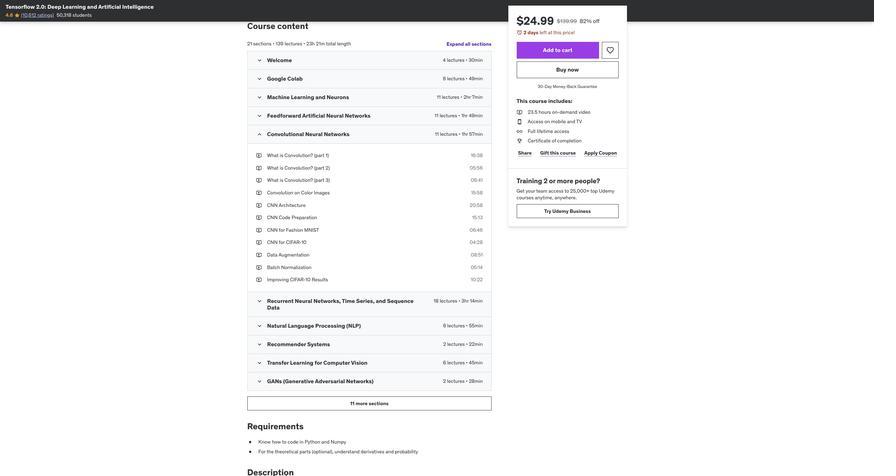 Task type: locate. For each thing, give the bounding box(es) containing it.
3 6 from the top
[[443, 360, 446, 366]]

small image for machine learning and neurons
[[256, 94, 263, 101]]

3 what from the top
[[267, 177, 279, 183]]

1 vertical spatial 49min
[[469, 113, 483, 119]]

6 xsmall image from the top
[[256, 264, 262, 271]]

0 vertical spatial for
[[279, 227, 285, 233]]

augmentation
[[279, 252, 310, 258]]

days
[[528, 29, 539, 36]]

6
[[443, 75, 446, 82], [443, 323, 446, 329], [443, 360, 446, 366]]

• up the 2hr
[[466, 75, 468, 82]]

convolution? for 1)
[[285, 152, 313, 159]]

5 xsmall image from the top
[[256, 252, 262, 259]]

• for transfer learning for computer vision
[[466, 360, 468, 366]]

on up full lifetime access
[[545, 118, 550, 125]]

to left cart
[[555, 46, 561, 53]]

0 vertical spatial is
[[280, 152, 284, 159]]

try udemy business
[[545, 208, 591, 214]]

• left the 30min at the right top of the page
[[466, 57, 468, 63]]

(part left 1)
[[314, 152, 325, 159]]

udemy right try
[[553, 208, 569, 214]]

expand all sections button
[[447, 37, 492, 51]]

2 horizontal spatial sections
[[472, 41, 492, 47]]

is for what is convolution? (part 2)
[[280, 165, 284, 171]]

batch normalization
[[267, 264, 312, 270]]

lectures up the 6 lectures • 45min
[[448, 341, 465, 347]]

0 vertical spatial udemy
[[599, 188, 615, 194]]

access on mobile and tv
[[528, 118, 582, 125]]

1 vertical spatial artificial
[[302, 112, 325, 119]]

1 vertical spatial for
[[279, 239, 285, 246]]

lectures right the "139"
[[285, 41, 302, 47]]

neural for networks,
[[295, 297, 312, 304]]

2 is from the top
[[280, 165, 284, 171]]

2 down the 6 lectures • 45min
[[443, 378, 446, 384]]

more down networks)
[[356, 400, 368, 407]]

4 xsmall image from the top
[[256, 227, 262, 234]]

3 convolution? from the top
[[285, 177, 313, 183]]

1 vertical spatial what
[[267, 165, 279, 171]]

to inside the training 2 or more people? get your team access to 25,000+ top udemy courses anytime, anywhere.
[[565, 188, 569, 194]]

3 xsmall image from the top
[[256, 214, 262, 221]]

alarm image
[[517, 30, 523, 35]]

xsmall image for cnn architecture
[[256, 202, 262, 209]]

what is convolution? (part 2)
[[267, 165, 330, 171]]

course
[[529, 98, 547, 105], [560, 150, 576, 156]]

0 vertical spatial 49min
[[469, 75, 483, 82]]

4 lectures • 30min
[[443, 57, 483, 63]]

2 vertical spatial to
[[282, 439, 287, 445]]

access down or
[[549, 188, 564, 194]]

neural down neurons
[[326, 112, 344, 119]]

6 small image from the top
[[256, 323, 263, 330]]

this right gift
[[550, 150, 559, 156]]

2 small image from the top
[[256, 360, 263, 367]]

11 up 11 lectures • 1hr 49min
[[437, 94, 441, 100]]

06:41
[[471, 177, 483, 183]]

lectures up 11 lectures • 2hr 7min
[[447, 75, 465, 82]]

1hr down the 2hr
[[462, 113, 468, 119]]

more inside the training 2 or more people? get your team access to 25,000+ top udemy courses anytime, anywhere.
[[557, 177, 574, 185]]

10 left 'results'
[[306, 277, 311, 283]]

for left the fashion
[[279, 227, 285, 233]]

11 down 11 lectures • 1hr 49min
[[435, 131, 439, 137]]

course up 23.5
[[529, 98, 547, 105]]

cnn down convolution
[[267, 202, 278, 208]]

lectures down 11 lectures • 1hr 49min
[[440, 131, 458, 137]]

2 data from the top
[[267, 304, 280, 311]]

11 inside the "11 more sections" button
[[350, 400, 355, 407]]

1 vertical spatial more
[[356, 400, 368, 407]]

1 vertical spatial (part
[[314, 165, 325, 171]]

anytime,
[[535, 195, 554, 201]]

1 small image from the top
[[256, 57, 263, 64]]

11 down networks)
[[350, 400, 355, 407]]

and inside recurrent neural networks, time series, and sequence data
[[376, 297, 386, 304]]

2 cnn from the top
[[267, 214, 278, 221]]

cifar-
[[286, 239, 302, 246], [290, 277, 306, 283]]

is up convolution
[[280, 177, 284, 183]]

lectures for recurrent neural networks, time series, and sequence data
[[440, 298, 458, 304]]

3 small image from the top
[[256, 378, 263, 385]]

machine learning and neurons
[[267, 94, 349, 101]]

for the theoretical parts (optional), understand derivatives and probability
[[259, 449, 418, 455]]

2 left or
[[544, 177, 548, 185]]

price!
[[563, 29, 575, 36]]

is for what is convolution? (part 1)
[[280, 152, 284, 159]]

learning
[[63, 3, 86, 10], [291, 94, 314, 101], [290, 359, 314, 366]]

0 vertical spatial more
[[557, 177, 574, 185]]

probability
[[395, 449, 418, 455]]

small image left the feedforward
[[256, 113, 263, 119]]

1 xsmall image from the top
[[256, 177, 262, 184]]

apply
[[585, 150, 598, 156]]

04:28
[[470, 239, 483, 246]]

4 small image from the top
[[256, 113, 263, 119]]

20:58
[[470, 202, 483, 208]]

2 vertical spatial (part
[[314, 177, 325, 183]]

4 cnn from the top
[[267, 239, 278, 246]]

0 vertical spatial on
[[545, 118, 550, 125]]

xsmall image for data augmentation
[[256, 252, 262, 259]]

lectures for google colab
[[447, 75, 465, 82]]

cifar- down normalization
[[290, 277, 306, 283]]

neural down improving cifar-10 results
[[295, 297, 312, 304]]

lectures right the 18
[[440, 298, 458, 304]]

1 horizontal spatial artificial
[[302, 112, 325, 119]]

networks down neurons
[[345, 112, 371, 119]]

1 vertical spatial on
[[295, 190, 300, 196]]

1 small image from the top
[[256, 298, 263, 305]]

and up students
[[87, 3, 97, 10]]

course
[[247, 21, 276, 32]]

training
[[517, 177, 542, 185]]

sections inside the "11 more sections" button
[[369, 400, 389, 407]]

lectures down the 6 lectures • 45min
[[447, 378, 465, 384]]

buy now
[[557, 66, 579, 73]]

1 vertical spatial 1hr
[[462, 131, 468, 137]]

sections down networks)
[[369, 400, 389, 407]]

(part for 3)
[[314, 177, 325, 183]]

sections right 21
[[253, 41, 272, 47]]

architecture
[[279, 202, 306, 208]]

more inside the "11 more sections" button
[[356, 400, 368, 407]]

3 cnn from the top
[[267, 227, 278, 233]]

2 convolution? from the top
[[285, 165, 313, 171]]

learning down colab
[[291, 94, 314, 101]]

cnn for cnn for fashion mnist
[[267, 227, 278, 233]]

1hr
[[462, 113, 468, 119], [462, 131, 468, 137]]

access inside the training 2 or more people? get your team access to 25,000+ top udemy courses anytime, anywhere.
[[549, 188, 564, 194]]

sections right all
[[472, 41, 492, 47]]

0 vertical spatial course
[[529, 98, 547, 105]]

xsmall image
[[256, 177, 262, 184], [256, 202, 262, 209], [256, 214, 262, 221], [256, 227, 262, 234], [256, 252, 262, 259], [256, 264, 262, 271]]

learning up 50,318 students
[[63, 3, 86, 10]]

color
[[301, 190, 313, 196]]

artificial left the intelligence
[[98, 3, 121, 10]]

adversarial
[[315, 378, 345, 385]]

code
[[279, 214, 291, 221]]

2 6 from the top
[[443, 323, 446, 329]]

and right the series,
[[376, 297, 386, 304]]

• left the "139"
[[273, 41, 275, 47]]

0 horizontal spatial on
[[295, 190, 300, 196]]

0 vertical spatial what
[[267, 152, 279, 159]]

small image for recurrent
[[256, 298, 263, 305]]

55min
[[469, 323, 483, 329]]

small image for transfer
[[256, 360, 263, 367]]

xsmall image
[[517, 109, 523, 116], [517, 118, 523, 125], [517, 128, 523, 135], [517, 138, 523, 145], [256, 152, 262, 159], [256, 165, 262, 172], [256, 190, 262, 196], [256, 239, 262, 246], [256, 277, 262, 283], [247, 439, 253, 446], [247, 449, 253, 455]]

cnn for cnn code preparation
[[267, 214, 278, 221]]

1 horizontal spatial course
[[560, 150, 576, 156]]

convolution? down what is convolution? (part 2)
[[285, 177, 313, 183]]

• left 45min
[[466, 360, 468, 366]]

1 vertical spatial neural
[[305, 131, 323, 138]]

now
[[568, 66, 579, 73]]

0 vertical spatial small image
[[256, 298, 263, 305]]

learning down 'recommender systems'
[[290, 359, 314, 366]]

• left the 2hr
[[461, 94, 463, 100]]

1 cnn from the top
[[267, 202, 278, 208]]

convolution? up what is convolution? (part 2)
[[285, 152, 313, 159]]

1 vertical spatial to
[[565, 188, 569, 194]]

6 for natural language processing (nlp)
[[443, 323, 446, 329]]

1 vertical spatial is
[[280, 165, 284, 171]]

1 horizontal spatial more
[[557, 177, 574, 185]]

2 vertical spatial is
[[280, 177, 284, 183]]

1 horizontal spatial to
[[555, 46, 561, 53]]

networks,
[[314, 297, 341, 304]]

sections for expand all sections
[[472, 41, 492, 47]]

small image left google
[[256, 75, 263, 82]]

3hr
[[462, 298, 469, 304]]

lectures left the 2hr
[[442, 94, 460, 100]]

1 what from the top
[[267, 152, 279, 159]]

lectures for welcome
[[447, 57, 465, 63]]

1 6 from the top
[[443, 75, 446, 82]]

neurons
[[327, 94, 349, 101]]

1 horizontal spatial udemy
[[599, 188, 615, 194]]

4.6
[[6, 12, 13, 18]]

2 vertical spatial neural
[[295, 297, 312, 304]]

2 vertical spatial convolution?
[[285, 177, 313, 183]]

21
[[247, 41, 252, 47]]

intelligence
[[122, 3, 154, 10]]

to inside add to cart button
[[555, 46, 561, 53]]

data up batch
[[267, 252, 278, 258]]

back
[[567, 84, 577, 89]]

6 down 4
[[443, 75, 446, 82]]

2hr
[[464, 94, 471, 100]]

is
[[280, 152, 284, 159], [280, 165, 284, 171], [280, 177, 284, 183]]

1 vertical spatial 6
[[443, 323, 446, 329]]

data up natural
[[267, 304, 280, 311]]

sections inside expand all sections dropdown button
[[472, 41, 492, 47]]

2 lectures • 22min
[[443, 341, 483, 347]]

1 vertical spatial course
[[560, 150, 576, 156]]

2 for 2 days left at this price!
[[524, 29, 527, 36]]

to up anywhere.
[[565, 188, 569, 194]]

3 (part from the top
[[314, 177, 325, 183]]

23.5
[[528, 109, 538, 115]]

your
[[526, 188, 535, 194]]

mnist
[[304, 227, 319, 233]]

49min down the 30min at the right top of the page
[[469, 75, 483, 82]]

2 vertical spatial small image
[[256, 378, 263, 385]]

neural for networks
[[305, 131, 323, 138]]

data
[[267, 252, 278, 258], [267, 304, 280, 311]]

gans (generative adversarial networks)
[[267, 378, 374, 385]]

course content
[[247, 21, 309, 32]]

2 vertical spatial what
[[267, 177, 279, 183]]

2 small image from the top
[[256, 75, 263, 82]]

06:46
[[470, 227, 483, 233]]

0 vertical spatial artificial
[[98, 3, 121, 10]]

2 for 2 lectures • 22min
[[443, 341, 446, 347]]

to right how
[[282, 439, 287, 445]]

0 vertical spatial 6
[[443, 75, 446, 82]]

0 vertical spatial to
[[555, 46, 561, 53]]

3 is from the top
[[280, 177, 284, 183]]

lectures up 2 lectures • 28min
[[448, 360, 465, 366]]

course down completion
[[560, 150, 576, 156]]

(part for 2)
[[314, 165, 325, 171]]

(part for 1)
[[314, 152, 325, 159]]

team
[[537, 188, 548, 194]]

0 horizontal spatial to
[[282, 439, 287, 445]]

• left the "57min"
[[459, 131, 461, 137]]

30min
[[469, 57, 483, 63]]

access down mobile
[[555, 128, 570, 134]]

0 vertical spatial convolution?
[[285, 152, 313, 159]]

machine
[[267, 94, 290, 101]]

11 for feedforward artificial neural networks
[[435, 113, 439, 119]]

• left 55min
[[466, 323, 468, 329]]

for for cifar-
[[279, 239, 285, 246]]

7 small image from the top
[[256, 341, 263, 348]]

small image left recurrent
[[256, 298, 263, 305]]

11 lectures • 2hr 7min
[[437, 94, 483, 100]]

1 (part from the top
[[314, 152, 325, 159]]

5 small image from the top
[[256, 131, 263, 138]]

•
[[273, 41, 275, 47], [304, 41, 305, 47], [466, 57, 468, 63], [466, 75, 468, 82], [461, 94, 463, 100], [459, 113, 460, 119], [459, 131, 461, 137], [459, 298, 461, 304], [466, 323, 468, 329], [466, 341, 468, 347], [466, 360, 468, 366], [466, 378, 468, 384]]

1 horizontal spatial sections
[[369, 400, 389, 407]]

1 convolution? from the top
[[285, 152, 313, 159]]

anywhere.
[[555, 195, 577, 201]]

2 (part from the top
[[314, 165, 325, 171]]

neural down feedforward artificial neural networks
[[305, 131, 323, 138]]

artificial up convolutional neural networks
[[302, 112, 325, 119]]

add to cart button
[[517, 42, 599, 59]]

• for recurrent neural networks, time series, and sequence data
[[459, 298, 461, 304]]

1 vertical spatial data
[[267, 304, 280, 311]]

2 vertical spatial learning
[[290, 359, 314, 366]]

what for what is convolution? (part 1)
[[267, 152, 279, 159]]

0 vertical spatial networks
[[345, 112, 371, 119]]

cnn for cnn for cifar-10
[[267, 239, 278, 246]]

11 for convolutional neural networks
[[435, 131, 439, 137]]

3 small image from the top
[[256, 94, 263, 101]]

what is convolution? (part 3)
[[267, 177, 330, 183]]

this right at
[[554, 29, 562, 36]]

is up what is convolution? (part 2)
[[280, 152, 284, 159]]

small image left welcome
[[256, 57, 263, 64]]

udemy right top
[[599, 188, 615, 194]]

6 lectures • 45min
[[443, 360, 483, 366]]

0 horizontal spatial udemy
[[553, 208, 569, 214]]

2 xsmall image from the top
[[256, 202, 262, 209]]

data inside recurrent neural networks, time series, and sequence data
[[267, 304, 280, 311]]

udemy inside the training 2 or more people? get your team access to 25,000+ top udemy courses anytime, anywhere.
[[599, 188, 615, 194]]

1 horizontal spatial on
[[545, 118, 550, 125]]

derivatives
[[361, 449, 385, 455]]

0 vertical spatial (part
[[314, 152, 325, 159]]

3)
[[326, 177, 330, 183]]

cnn up data augmentation
[[267, 239, 278, 246]]

lectures for gans (generative adversarial networks)
[[447, 378, 465, 384]]

convolution? up what is convolution? (part 3)
[[285, 165, 313, 171]]

0 horizontal spatial more
[[356, 400, 368, 407]]

6 up the 2 lectures • 22min
[[443, 323, 446, 329]]

small image left machine
[[256, 94, 263, 101]]

lectures up the 2 lectures • 22min
[[448, 323, 465, 329]]

2 right alarm icon at top right
[[524, 29, 527, 36]]

for left computer
[[315, 359, 322, 366]]

0 vertical spatial data
[[267, 252, 278, 258]]

2 vertical spatial 6
[[443, 360, 446, 366]]

• up 11 lectures • 1hr 57min
[[459, 113, 460, 119]]

2 vertical spatial for
[[315, 359, 322, 366]]

• left 28min
[[466, 378, 468, 384]]

for for fashion
[[279, 227, 285, 233]]

2 what from the top
[[267, 165, 279, 171]]

for up data augmentation
[[279, 239, 285, 246]]

includes:
[[549, 98, 573, 105]]

(part left 3)
[[314, 177, 325, 183]]

49min up the "57min"
[[469, 113, 483, 119]]

2 up the 6 lectures • 45min
[[443, 341, 446, 347]]

cnn left code
[[267, 214, 278, 221]]

1 vertical spatial this
[[550, 150, 559, 156]]

small image left the recommender
[[256, 341, 263, 348]]

cnn
[[267, 202, 278, 208], [267, 214, 278, 221], [267, 227, 278, 233], [267, 239, 278, 246]]

11 up 11 lectures • 1hr 57min
[[435, 113, 439, 119]]

1)
[[326, 152, 329, 159]]

1 vertical spatial convolution?
[[285, 165, 313, 171]]

57min
[[469, 131, 483, 137]]

completion
[[558, 138, 582, 144]]

1 vertical spatial small image
[[256, 360, 263, 367]]

cnn for cifar-10
[[267, 239, 307, 246]]

small image left transfer
[[256, 360, 263, 367]]

(part left 2)
[[314, 165, 325, 171]]

(10,612
[[21, 12, 36, 18]]

on
[[545, 118, 550, 125], [295, 190, 300, 196]]

small image left natural
[[256, 323, 263, 330]]

• left 3hr
[[459, 298, 461, 304]]

is down what is convolution? (part 1)
[[280, 165, 284, 171]]

recommender
[[267, 341, 306, 348]]

natural language processing (nlp)
[[267, 322, 361, 329]]

1 vertical spatial udemy
[[553, 208, 569, 214]]

networks up 1)
[[324, 131, 350, 138]]

0 vertical spatial 1hr
[[462, 113, 468, 119]]

small image left 'gans'
[[256, 378, 263, 385]]

6 for transfer learning for computer vision
[[443, 360, 446, 366]]

more right or
[[557, 177, 574, 185]]

cifar- up augmentation
[[286, 239, 302, 246]]

convolutional neural networks
[[267, 131, 350, 138]]

1 vertical spatial access
[[549, 188, 564, 194]]

full
[[528, 128, 536, 134]]

and up (optional),
[[322, 439, 330, 445]]

0 horizontal spatial course
[[529, 98, 547, 105]]

try
[[545, 208, 552, 214]]

1 is from the top
[[280, 152, 284, 159]]

tensorflow
[[6, 3, 35, 10]]

11 lectures • 1hr 49min
[[435, 113, 483, 119]]

convolutional
[[267, 131, 304, 138]]

total
[[326, 41, 336, 47]]

lectures up 11 lectures • 1hr 57min
[[440, 113, 458, 119]]

neural inside recurrent neural networks, time series, and sequence data
[[295, 297, 312, 304]]

28min
[[469, 378, 483, 384]]

1hr left the "57min"
[[462, 131, 468, 137]]

for
[[279, 227, 285, 233], [279, 239, 285, 246], [315, 359, 322, 366]]

small image
[[256, 298, 263, 305], [256, 360, 263, 367], [256, 378, 263, 385]]

preparation
[[292, 214, 317, 221]]

small image
[[256, 57, 263, 64], [256, 75, 263, 82], [256, 94, 263, 101], [256, 113, 263, 119], [256, 131, 263, 138], [256, 323, 263, 330], [256, 341, 263, 348]]

cnn up cnn for cifar-10
[[267, 227, 278, 233]]

computer
[[324, 359, 350, 366]]

1 vertical spatial learning
[[291, 94, 314, 101]]

10 down mnist
[[302, 239, 307, 246]]

0 vertical spatial cifar-
[[286, 239, 302, 246]]

small image left convolutional
[[256, 131, 263, 138]]

gift
[[541, 150, 549, 156]]

2 horizontal spatial to
[[565, 188, 569, 194]]



Task type: vqa. For each thing, say whether or not it's contained in the screenshot.
top on
yes



Task type: describe. For each thing, give the bounding box(es) containing it.
• for welcome
[[466, 57, 468, 63]]

and left probability in the left of the page
[[386, 449, 394, 455]]

at
[[548, 29, 553, 36]]

sections for 11 more sections
[[369, 400, 389, 407]]

0 vertical spatial learning
[[63, 3, 86, 10]]

feedforward artificial neural networks
[[267, 112, 371, 119]]

• for feedforward artificial neural networks
[[459, 113, 460, 119]]

what for what is convolution? (part 2)
[[267, 165, 279, 171]]

50,318
[[57, 12, 71, 18]]

and left tv
[[567, 118, 576, 125]]

(10,612 ratings)
[[21, 12, 54, 18]]

batch
[[267, 264, 280, 270]]

students
[[73, 12, 92, 18]]

gift this course link
[[539, 146, 578, 160]]

time
[[342, 297, 355, 304]]

2 for 2 lectures • 28min
[[443, 378, 446, 384]]

learning for transfer
[[290, 359, 314, 366]]

1 vertical spatial networks
[[324, 131, 350, 138]]

expand
[[447, 41, 464, 47]]

google
[[267, 75, 286, 82]]

numpy
[[331, 439, 346, 445]]

1 49min from the top
[[469, 75, 483, 82]]

xsmall image for cnn for fashion mnist
[[256, 227, 262, 234]]

2 49min from the top
[[469, 113, 483, 119]]

10:22
[[471, 277, 483, 283]]

05:14
[[471, 264, 483, 270]]

cnn for cnn architecture
[[267, 202, 278, 208]]

• for google colab
[[466, 75, 468, 82]]

lectures for machine learning and neurons
[[442, 94, 460, 100]]

• for convolutional neural networks
[[459, 131, 461, 137]]

convolution? for 2)
[[285, 165, 313, 171]]

systems
[[307, 341, 330, 348]]

on-
[[552, 109, 560, 115]]

0 horizontal spatial sections
[[253, 41, 272, 47]]

45min
[[469, 360, 483, 366]]

• for machine learning and neurons
[[461, 94, 463, 100]]

• for recommender systems
[[466, 341, 468, 347]]

lectures for convolutional neural networks
[[440, 131, 458, 137]]

small image for feedforward artificial neural networks
[[256, 113, 263, 119]]

add
[[543, 46, 554, 53]]

2 inside the training 2 or more people? get your team access to 25,000+ top udemy courses anytime, anywhere.
[[544, 177, 548, 185]]

tensorflow 2.0: deep learning and artificial intelligence
[[6, 3, 154, 10]]

(optional),
[[312, 449, 334, 455]]

improving
[[267, 277, 289, 283]]

mobile
[[552, 118, 566, 125]]

1hr for feedforward artificial neural networks
[[462, 113, 468, 119]]

small image for recommender systems
[[256, 341, 263, 348]]

convolution? for 3)
[[285, 177, 313, 183]]

people?
[[575, 177, 600, 185]]

0 vertical spatial 10
[[302, 239, 307, 246]]

feedforward
[[267, 112, 301, 119]]

and left neurons
[[316, 94, 326, 101]]

(nlp)
[[347, 322, 361, 329]]

1 vertical spatial cifar-
[[290, 277, 306, 283]]

• left 23h 21m
[[304, 41, 305, 47]]

vision
[[351, 359, 368, 366]]

25,000+
[[571, 188, 590, 194]]

colab
[[288, 75, 303, 82]]

lectures for recommender systems
[[448, 341, 465, 347]]

xsmall image for what is convolution? (part 3)
[[256, 177, 262, 184]]

6 for google colab
[[443, 75, 446, 82]]

networks)
[[346, 378, 374, 385]]

14min
[[470, 298, 483, 304]]

15:13
[[472, 214, 483, 221]]

series,
[[356, 297, 375, 304]]

139
[[276, 41, 284, 47]]

share
[[518, 150, 532, 156]]

transfer
[[267, 359, 289, 366]]

xsmall image for batch normalization
[[256, 264, 262, 271]]

16:38
[[471, 152, 483, 159]]

small image for gans
[[256, 378, 263, 385]]

on for convolution
[[295, 190, 300, 196]]

6 lectures • 55min
[[443, 323, 483, 329]]

day
[[545, 84, 552, 89]]

cnn for fashion mnist
[[267, 227, 319, 233]]

• for gans (generative adversarial networks)
[[466, 378, 468, 384]]

4
[[443, 57, 446, 63]]

for
[[259, 449, 266, 455]]

wishlist image
[[606, 46, 615, 54]]

1 data from the top
[[267, 252, 278, 258]]

normalization
[[281, 264, 312, 270]]

0 vertical spatial this
[[554, 29, 562, 36]]

learning for machine
[[291, 94, 314, 101]]

how
[[272, 439, 281, 445]]

23h 21m
[[307, 41, 325, 47]]

buy
[[557, 66, 567, 73]]

small image for convolutional neural networks
[[256, 131, 263, 138]]

apply coupon
[[585, 150, 617, 156]]

small image for google colab
[[256, 75, 263, 82]]

transfer learning for computer vision
[[267, 359, 368, 366]]

coupon
[[599, 150, 617, 156]]

try udemy business link
[[517, 204, 619, 218]]

• for natural language processing (nlp)
[[466, 323, 468, 329]]

0 vertical spatial access
[[555, 128, 570, 134]]

lectures for feedforward artificial neural networks
[[440, 113, 458, 119]]

results
[[312, 277, 328, 283]]

on for access
[[545, 118, 550, 125]]

tv
[[577, 118, 582, 125]]

in
[[300, 439, 304, 445]]

know how to code in python and numpy
[[259, 439, 346, 445]]

18 lectures • 3hr 14min
[[434, 298, 483, 304]]

data augmentation
[[267, 252, 310, 258]]

improving cifar-10 results
[[267, 277, 328, 283]]

fashion
[[286, 227, 303, 233]]

22min
[[469, 341, 483, 347]]

ratings)
[[37, 12, 54, 18]]

2)
[[326, 165, 330, 171]]

full lifetime access
[[528, 128, 570, 134]]

1 vertical spatial 10
[[306, 277, 311, 283]]

1hr for convolutional neural networks
[[462, 131, 468, 137]]

lifetime
[[537, 128, 553, 134]]

gans
[[267, 378, 282, 385]]

cart
[[562, 46, 573, 53]]

11 more sections button
[[247, 397, 492, 411]]

language
[[288, 322, 314, 329]]

2.0:
[[36, 3, 46, 10]]

lectures for transfer learning for computer vision
[[448, 360, 465, 366]]

2 days left at this price!
[[524, 29, 575, 36]]

what is convolution? (part 1)
[[267, 152, 329, 159]]

11 for machine learning and neurons
[[437, 94, 441, 100]]

left
[[540, 29, 547, 36]]

xsmall image for cnn code preparation
[[256, 214, 262, 221]]

small image for natural language processing (nlp)
[[256, 323, 263, 330]]

small image for welcome
[[256, 57, 263, 64]]

0 vertical spatial neural
[[326, 112, 344, 119]]

30-
[[538, 84, 545, 89]]

11 lectures • 1hr 57min
[[435, 131, 483, 137]]

know
[[259, 439, 271, 445]]

is for what is convolution? (part 3)
[[280, 177, 284, 183]]

2 lectures • 28min
[[443, 378, 483, 384]]

0 horizontal spatial artificial
[[98, 3, 121, 10]]

recurrent neural networks, time series, and sequence data
[[267, 297, 414, 311]]

$24.99 $139.99 82% off
[[517, 14, 600, 28]]

apply coupon button
[[583, 146, 619, 160]]

natural
[[267, 322, 287, 329]]

lectures for natural language processing (nlp)
[[448, 323, 465, 329]]

parts
[[300, 449, 311, 455]]

get
[[517, 188, 525, 194]]

this
[[517, 98, 528, 105]]

what for what is convolution? (part 3)
[[267, 177, 279, 183]]

processing
[[315, 322, 345, 329]]

training 2 or more people? get your team access to 25,000+ top udemy courses anytime, anywhere.
[[517, 177, 615, 201]]

30-day money-back guarantee
[[538, 84, 598, 89]]

convolution
[[267, 190, 293, 196]]

requirements
[[247, 421, 304, 432]]



